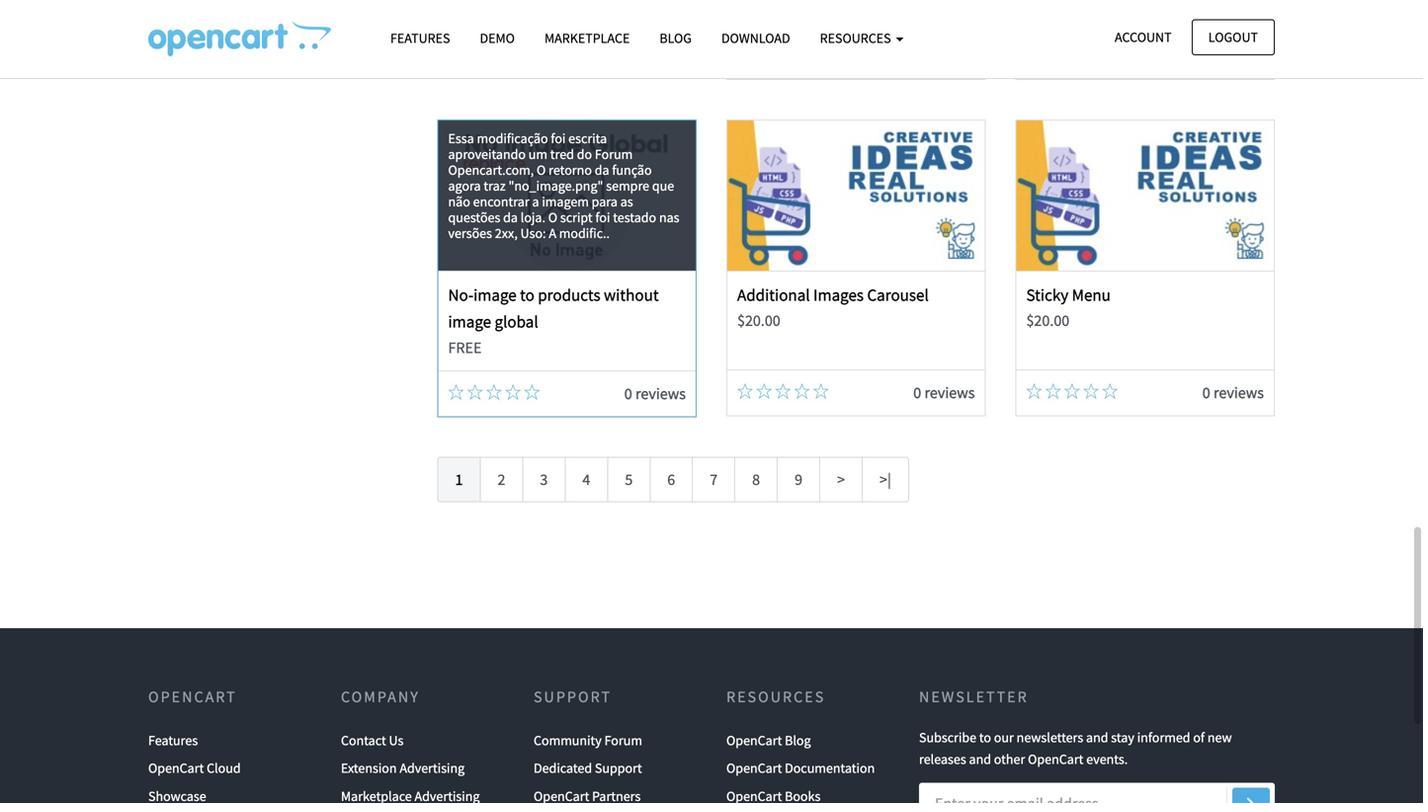 Task type: describe. For each thing, give the bounding box(es) containing it.
as
[[620, 193, 633, 210]]

1 vertical spatial resources
[[726, 687, 825, 707]]

0 vertical spatial blog
[[659, 29, 692, 47]]

additional images carousel link
[[737, 285, 929, 305]]

função
[[612, 161, 652, 179]]

community forum link
[[534, 727, 642, 755]]

no-image to products without image global free
[[448, 285, 659, 358]]

1 vertical spatial da
[[503, 208, 518, 226]]

subscribe
[[919, 729, 976, 746]]

$20.00 inside sticky menu $20.00
[[1026, 311, 1069, 331]]

do
[[577, 145, 592, 163]]

reviews for sticky menu
[[1213, 383, 1264, 403]]

dedicated support link
[[534, 755, 642, 783]]

0 for no-image to products without image global
[[624, 384, 632, 404]]

0 vertical spatial support
[[534, 687, 612, 707]]

reviews for additional images carousel
[[924, 383, 975, 403]]

demo
[[480, 29, 515, 47]]

nas
[[659, 208, 679, 226]]

aproveitando
[[448, 145, 526, 163]]

0 vertical spatial da
[[595, 161, 609, 179]]

0 vertical spatial image
[[473, 285, 517, 305]]

2 link
[[480, 457, 523, 502]]

2
[[498, 470, 505, 490]]

informed
[[1137, 729, 1190, 746]]

additional images carousel image
[[728, 120, 984, 271]]

uso:
[[520, 224, 546, 242]]

7 link
[[692, 457, 735, 502]]

7
[[710, 470, 718, 490]]

a
[[549, 224, 556, 242]]

blog inside "link"
[[785, 732, 811, 749]]

5 link
[[607, 457, 650, 502]]

sempre
[[606, 177, 649, 195]]

essa modificação foi escrita aproveitando um tred do forum opencart.com, o retorno da função agora traz "no_image.png" sempre que não encontrar a imagem para as questões da loja. o script foi testado nas versões 2xx, uso: a modific.. link
[[438, 120, 696, 271]]

> link
[[819, 457, 863, 502]]

documentation
[[785, 760, 875, 777]]

new
[[1207, 729, 1232, 746]]

loja.
[[521, 208, 545, 226]]

9
[[795, 470, 802, 490]]

6
[[667, 470, 675, 490]]

1 vertical spatial foi
[[595, 208, 610, 226]]

account link
[[1098, 19, 1188, 55]]

opencart - marketplace image
[[148, 21, 331, 56]]

extension advertising
[[341, 760, 465, 777]]

to inside subscribe to our newsletters and stay informed of new releases and other opencart events.
[[979, 729, 991, 746]]

releases
[[919, 751, 966, 768]]

5
[[625, 470, 633, 490]]

events.
[[1086, 751, 1128, 768]]

0 for sticky menu
[[1202, 383, 1210, 403]]

não
[[448, 193, 470, 210]]

advertising
[[400, 760, 465, 777]]

images
[[813, 285, 864, 305]]

1 vertical spatial and
[[969, 751, 991, 768]]

no-
[[448, 285, 473, 305]]

no-image to products without image global image
[[439, 120, 695, 271]]

versões
[[448, 224, 492, 242]]

imagem
[[542, 193, 589, 210]]

newsletters
[[1017, 729, 1083, 746]]

demo link
[[465, 21, 530, 55]]

to inside no-image to products without image global free
[[520, 285, 534, 305]]

community
[[534, 732, 602, 749]]

opencart blog
[[726, 732, 811, 749]]

no-image to products without image global link
[[448, 285, 659, 332]]

encontrar
[[473, 193, 529, 210]]

opencart inside subscribe to our newsletters and stay informed of new releases and other opencart events.
[[1028, 751, 1083, 768]]

opencart.com,
[[448, 161, 534, 179]]

newsletter
[[919, 687, 1028, 707]]

modific..
[[559, 224, 610, 242]]

download link
[[707, 21, 805, 55]]

extension
[[341, 760, 397, 777]]

resources link
[[805, 21, 918, 55]]

1 vertical spatial image
[[448, 311, 491, 332]]

$20.00 inside the additional images carousel $20.00
[[737, 311, 780, 331]]

retorno
[[549, 161, 592, 179]]

>| link
[[862, 457, 909, 502]]

1 vertical spatial o
[[548, 208, 557, 226]]

marketplace
[[544, 29, 630, 47]]

3 link
[[522, 457, 566, 502]]

additional
[[737, 285, 810, 305]]

que
[[652, 177, 674, 195]]

contact us link
[[341, 727, 404, 755]]

para
[[592, 193, 618, 210]]

opencart cloud
[[148, 760, 241, 777]]

logout
[[1208, 28, 1258, 46]]

agora
[[448, 177, 481, 195]]

script
[[560, 208, 593, 226]]

opencart blog link
[[726, 727, 811, 755]]

company
[[341, 687, 420, 707]]

0 reviews for additional images carousel
[[913, 383, 975, 403]]

4
[[582, 470, 590, 490]]

traz
[[484, 177, 506, 195]]



Task type: vqa. For each thing, say whether or not it's contained in the screenshot.


Task type: locate. For each thing, give the bounding box(es) containing it.
foi
[[551, 129, 566, 147], [595, 208, 610, 226]]

contact us
[[341, 732, 404, 749]]

sticky menu $20.00
[[1026, 285, 1111, 331]]

0 vertical spatial resources
[[820, 29, 894, 47]]

star light o image
[[775, 383, 791, 399], [794, 383, 810, 399], [813, 383, 829, 399], [1026, 383, 1042, 399], [1064, 383, 1080, 399], [1102, 383, 1118, 399], [486, 384, 502, 400], [505, 384, 521, 400], [524, 384, 540, 400]]

blog up opencart documentation in the bottom of the page
[[785, 732, 811, 749]]

8
[[752, 470, 760, 490]]

0 horizontal spatial blog
[[659, 29, 692, 47]]

extension advertising link
[[341, 755, 465, 783]]

0 reviews for no-image to products without image global
[[624, 384, 686, 404]]

global
[[495, 311, 538, 332]]

foi right um
[[551, 129, 566, 147]]

star light o image
[[737, 383, 753, 399], [756, 383, 772, 399], [1045, 383, 1061, 399], [1083, 383, 1099, 399], [448, 384, 464, 400], [467, 384, 483, 400]]

resources
[[820, 29, 894, 47], [726, 687, 825, 707]]

to left our
[[979, 729, 991, 746]]

um
[[528, 145, 547, 163]]

$20.00 down additional
[[737, 311, 780, 331]]

2 horizontal spatial 0 reviews
[[1202, 383, 1264, 403]]

8 link
[[734, 457, 778, 502]]

1 horizontal spatial da
[[595, 161, 609, 179]]

1 horizontal spatial 0 reviews
[[913, 383, 975, 403]]

9 link
[[777, 457, 820, 502]]

support down community forum link
[[595, 760, 642, 777]]

opencart for opencart documentation
[[726, 760, 782, 777]]

1 $20.00 from the left
[[737, 311, 780, 331]]

1
[[455, 470, 463, 490]]

forum inside essa modificação foi escrita aproveitando um tred do forum opencart.com, o retorno da função agora traz "no_image.png" sempre que não encontrar a imagem para as questões da loja. o script foi testado nas versões 2xx, uso: a modific..
[[595, 145, 633, 163]]

opencart left cloud
[[148, 760, 204, 777]]

blog
[[659, 29, 692, 47], [785, 732, 811, 749]]

da left loja.
[[503, 208, 518, 226]]

0 horizontal spatial features link
[[148, 727, 198, 755]]

1 horizontal spatial o
[[548, 208, 557, 226]]

escrita
[[568, 129, 607, 147]]

features link
[[376, 21, 465, 55], [148, 727, 198, 755]]

modificação
[[477, 129, 548, 147]]

1 horizontal spatial 0
[[913, 383, 921, 403]]

support
[[534, 687, 612, 707], [595, 760, 642, 777]]

blog left download at the top of page
[[659, 29, 692, 47]]

0 vertical spatial o
[[537, 161, 546, 179]]

menu
[[1072, 285, 1111, 305]]

opencart inside "link"
[[726, 732, 782, 749]]

2 $20.00 from the left
[[1026, 311, 1069, 331]]

2xx,
[[495, 224, 518, 242]]

stay
[[1111, 729, 1134, 746]]

features up the opencart cloud at the left bottom
[[148, 732, 198, 749]]

opencart down 'newsletters'
[[1028, 751, 1083, 768]]

features left demo
[[390, 29, 450, 47]]

0 horizontal spatial to
[[520, 285, 534, 305]]

1 horizontal spatial to
[[979, 729, 991, 746]]

essa modificação foi escrita aproveitando um tred do forum opencart.com, o retorno da função agora traz "no_image.png" sempre que não encontrar a imagem para as questões da loja. o script foi testado nas versões 2xx, uso: a modific..
[[448, 129, 679, 242]]

logout link
[[1192, 19, 1275, 55]]

of
[[1193, 729, 1205, 746]]

0 horizontal spatial 0 reviews
[[624, 384, 686, 404]]

us
[[389, 732, 404, 749]]

to up global
[[520, 285, 534, 305]]

"no_image.png"
[[508, 177, 603, 195]]

features for demo
[[390, 29, 450, 47]]

1 vertical spatial support
[[595, 760, 642, 777]]

1 vertical spatial features link
[[148, 727, 198, 755]]

opencart
[[148, 687, 237, 707], [726, 732, 782, 749], [1028, 751, 1083, 768], [148, 760, 204, 777], [726, 760, 782, 777]]

0 for additional images carousel
[[913, 383, 921, 403]]

image
[[473, 285, 517, 305], [448, 311, 491, 332]]

1 horizontal spatial foi
[[595, 208, 610, 226]]

forum right do
[[595, 145, 633, 163]]

0 horizontal spatial o
[[537, 161, 546, 179]]

0 horizontal spatial $20.00
[[737, 311, 780, 331]]

1 vertical spatial to
[[979, 729, 991, 746]]

products
[[538, 285, 600, 305]]

0 horizontal spatial foi
[[551, 129, 566, 147]]

0 vertical spatial to
[[520, 285, 534, 305]]

0 vertical spatial forum
[[595, 145, 633, 163]]

1 vertical spatial forum
[[604, 732, 642, 749]]

cloud
[[207, 760, 241, 777]]

0
[[913, 383, 921, 403], [1202, 383, 1210, 403], [624, 384, 632, 404]]

da right do
[[595, 161, 609, 179]]

opencart documentation
[[726, 760, 875, 777]]

our
[[994, 729, 1014, 746]]

reviews
[[1213, 46, 1264, 66], [924, 383, 975, 403], [1213, 383, 1264, 403], [635, 384, 686, 404]]

sticky menu link
[[1026, 285, 1111, 305]]

opencart cloud link
[[148, 755, 241, 783]]

19 reviews
[[1195, 46, 1264, 66]]

image up global
[[473, 285, 517, 305]]

contact
[[341, 732, 386, 749]]

o right loja.
[[548, 208, 557, 226]]

essa
[[448, 129, 474, 147]]

opencart down 'opencart blog' "link"
[[726, 760, 782, 777]]

marketplace link
[[530, 21, 645, 55]]

1 horizontal spatial features
[[390, 29, 450, 47]]

free
[[448, 338, 482, 358]]

0 vertical spatial features
[[390, 29, 450, 47]]

6 link
[[650, 457, 693, 502]]

>|
[[880, 470, 891, 490]]

19
[[1195, 46, 1210, 66]]

1 vertical spatial features
[[148, 732, 198, 749]]

1 horizontal spatial blog
[[785, 732, 811, 749]]

0 vertical spatial and
[[1086, 729, 1108, 746]]

0 vertical spatial features link
[[376, 21, 465, 55]]

opencart inside 'link'
[[148, 760, 204, 777]]

blog link
[[645, 21, 707, 55]]

0 horizontal spatial and
[[969, 751, 991, 768]]

0 horizontal spatial da
[[503, 208, 518, 226]]

and left other
[[969, 751, 991, 768]]

>
[[837, 470, 845, 490]]

reviews for no-image to products without image global
[[635, 384, 686, 404]]

opencart up the opencart cloud at the left bottom
[[148, 687, 237, 707]]

and
[[1086, 729, 1108, 746], [969, 751, 991, 768]]

0 horizontal spatial features
[[148, 732, 198, 749]]

opencart for opencart blog
[[726, 732, 782, 749]]

carousel
[[867, 285, 929, 305]]

community forum
[[534, 732, 642, 749]]

image up free
[[448, 311, 491, 332]]

sticky menu image
[[1017, 120, 1274, 271]]

1 horizontal spatial $20.00
[[1026, 311, 1069, 331]]

angle right image
[[1247, 792, 1255, 803]]

features link left demo
[[376, 21, 465, 55]]

forum
[[595, 145, 633, 163], [604, 732, 642, 749]]

forum up dedicated support
[[604, 732, 642, 749]]

features link up the opencart cloud at the left bottom
[[148, 727, 198, 755]]

1 horizontal spatial features link
[[376, 21, 465, 55]]

2 horizontal spatial 0
[[1202, 383, 1210, 403]]

0 reviews for sticky menu
[[1202, 383, 1264, 403]]

1 vertical spatial blog
[[785, 732, 811, 749]]

dedicated support
[[534, 760, 642, 777]]

features
[[390, 29, 450, 47], [148, 732, 198, 749]]

3
[[540, 470, 548, 490]]

features link for opencart cloud
[[148, 727, 198, 755]]

additional images carousel $20.00
[[737, 285, 929, 331]]

$20.00 down sticky at the right of page
[[1026, 311, 1069, 331]]

sticky
[[1026, 285, 1068, 305]]

4 link
[[565, 457, 608, 502]]

questões
[[448, 208, 500, 226]]

support up community
[[534, 687, 612, 707]]

0 vertical spatial foi
[[551, 129, 566, 147]]

0 horizontal spatial 0
[[624, 384, 632, 404]]

and up events.
[[1086, 729, 1108, 746]]

to
[[520, 285, 534, 305], [979, 729, 991, 746]]

opencart up opencart documentation in the bottom of the page
[[726, 732, 782, 749]]

$20.00
[[737, 311, 780, 331], [1026, 311, 1069, 331]]

features link for demo
[[376, 21, 465, 55]]

opencart for opencart
[[148, 687, 237, 707]]

features for opencart cloud
[[148, 732, 198, 749]]

opencart for opencart cloud
[[148, 760, 204, 777]]

without
[[604, 285, 659, 305]]

o left tred
[[537, 161, 546, 179]]

1 horizontal spatial and
[[1086, 729, 1108, 746]]

foi right script
[[595, 208, 610, 226]]

testado
[[613, 208, 656, 226]]

account
[[1115, 28, 1172, 46]]



